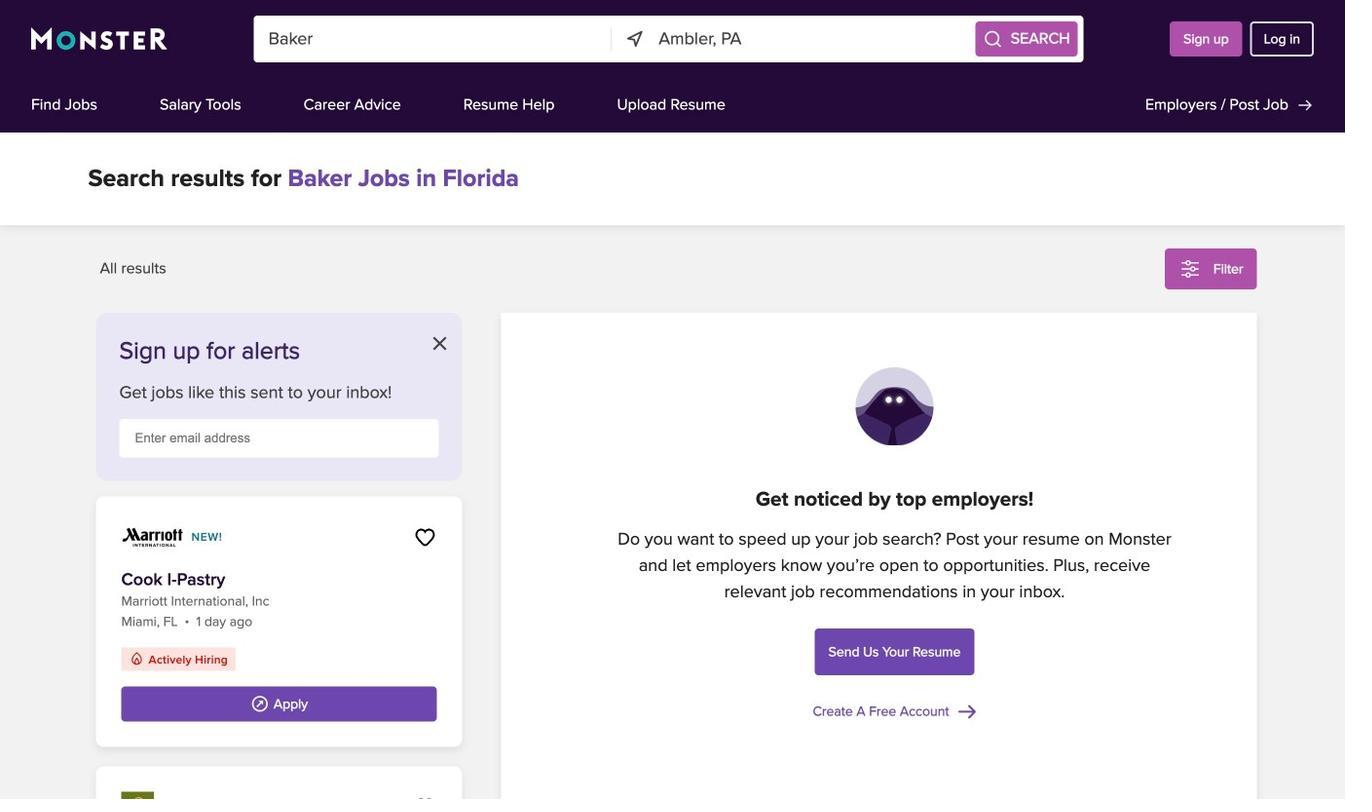 Task type: describe. For each thing, give the bounding box(es) containing it.
Enter location or "remote" search field
[[659, 16, 970, 62]]

panera bread logo image
[[121, 792, 154, 799]]

close image
[[433, 337, 447, 350]]

enable reverse geolocation image
[[625, 28, 646, 50]]

cook i-pastry at marriott international, inc element
[[96, 497, 462, 747]]

email address email field
[[119, 419, 439, 458]]



Task type: vqa. For each thing, say whether or not it's contained in the screenshot.
Search image
no



Task type: locate. For each thing, give the bounding box(es) containing it.
marriott international, inc logo image
[[121, 522, 184, 553]]

save this job image
[[414, 526, 437, 549], [414, 796, 437, 799]]

save this job image inside 'cook i-pastry at marriott international, inc' element
[[414, 526, 437, 549]]

0 vertical spatial save this job image
[[414, 526, 437, 549]]

1 save this job image from the top
[[414, 526, 437, 549]]

filter image
[[1179, 257, 1203, 281], [1179, 257, 1203, 281]]

monster image
[[31, 27, 168, 51]]

2 save this job image from the top
[[414, 796, 437, 799]]

1 vertical spatial save this job image
[[414, 796, 437, 799]]

Search jobs, keywords, companies search field
[[254, 16, 612, 62]]



